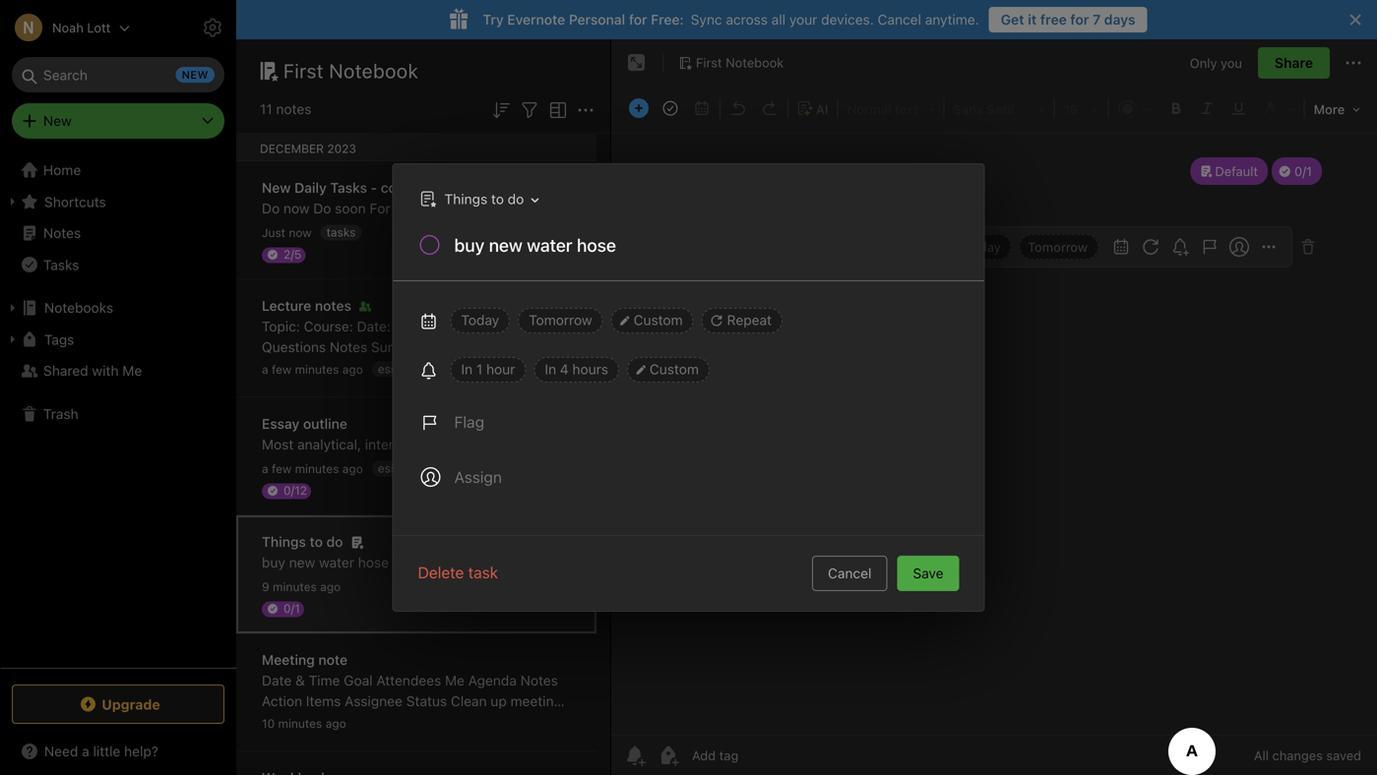 Task type: locate. For each thing, give the bounding box(es) containing it.
1 vertical spatial new
[[262, 180, 291, 196]]

notes
[[276, 101, 312, 117], [315, 298, 351, 314], [262, 714, 297, 731], [417, 714, 453, 731]]

0 vertical spatial things to do
[[445, 191, 524, 207]]

notes down 'shortcuts'
[[43, 225, 81, 241]]

items
[[306, 694, 341, 710]]

1 vertical spatial tasks
[[430, 362, 459, 376]]

in inside button
[[545, 361, 556, 378]]

0 vertical spatial things
[[445, 191, 488, 207]]

0 horizontal spatial 1
[[416, 180, 423, 196]]

assign
[[454, 468, 502, 487]]

you right only
[[1221, 55, 1243, 70]]

1 vertical spatial a few minutes ago
[[262, 462, 363, 476]]

1 horizontal spatial do
[[313, 200, 331, 217]]

things to do button right for
[[410, 185, 546, 214]]

0 vertical spatial now
[[284, 200, 310, 217]]

for inside get it free for 7 days 'button'
[[1071, 11, 1090, 28]]

more image
[[1307, 95, 1368, 122]]

first
[[696, 55, 722, 70], [284, 59, 324, 82]]

do up 'just'
[[262, 200, 280, 217]]

anytime.
[[925, 11, 979, 28]]

1 vertical spatial things to do
[[262, 534, 343, 550]]

1 vertical spatial to
[[614, 437, 627, 453]]

action
[[262, 694, 302, 710]]

a few minutes ago down questions
[[262, 363, 363, 377]]

1 horizontal spatial you
[[1221, 55, 1243, 70]]

first notebook down across
[[696, 55, 784, 70]]

1 horizontal spatial things
[[445, 191, 488, 207]]

Search text field
[[26, 57, 211, 93]]

hours
[[573, 361, 608, 378]]

cancel right devices.
[[878, 11, 922, 28]]

0 horizontal spatial first notebook
[[284, 59, 419, 82]]

1 in from the left
[[461, 361, 473, 378]]

changes
[[1273, 749, 1323, 764]]

devices.
[[821, 11, 874, 28]]

things to do button right copy at the left of the page
[[415, 185, 546, 214]]

home
[[43, 162, 81, 178]]

meeting note
[[262, 652, 348, 669]]

first notebook up 11 notes
[[284, 59, 419, 82]]

0 vertical spatial tasks
[[327, 225, 356, 239]]

a down the most
[[262, 462, 268, 476]]

1 left 'hour'
[[476, 361, 483, 378]]

you right help
[[994, 437, 1017, 453]]

1 horizontal spatial do
[[508, 191, 524, 207]]

analytical,
[[297, 437, 361, 453]]

do up water
[[327, 534, 343, 550]]

10 minutes ago
[[262, 717, 346, 731]]

0 horizontal spatial for
[[629, 11, 647, 28]]

2 vertical spatial to
[[310, 534, 323, 550]]

font size image
[[1057, 95, 1106, 122]]

to up buy new water hose
[[310, 534, 323, 550]]

assign button
[[409, 454, 514, 501]]

in 1 hour
[[461, 361, 515, 378]]

in left 'hour'
[[461, 361, 473, 378]]

0 horizontal spatial the
[[394, 200, 415, 217]]

custom button down buy new water hose text box
[[611, 308, 694, 334]]

0 horizontal spatial do
[[262, 200, 280, 217]]

tasks down soon
[[327, 225, 356, 239]]

1 vertical spatial notes
[[330, 339, 367, 355]]

tasks up "notebooks"
[[43, 257, 79, 273]]

me up 'clean' at bottom
[[445, 673, 465, 689]]

1 vertical spatial things
[[262, 534, 306, 550]]

tags
[[44, 332, 74, 348]]

in left "4"
[[545, 361, 556, 378]]

first notebook
[[696, 55, 784, 70], [284, 59, 419, 82]]

items
[[527, 714, 561, 731]]

0 vertical spatial notes
[[43, 225, 81, 241]]

persuasive
[[462, 437, 531, 453]]

things right copy at the left of the page
[[445, 191, 488, 207]]

new left daily
[[262, 180, 291, 196]]

1 vertical spatial esssay
[[378, 462, 416, 476]]

few down the most
[[272, 462, 292, 476]]

note
[[318, 652, 348, 669]]

1 horizontal spatial first
[[696, 55, 722, 70]]

first up 11 notes
[[284, 59, 324, 82]]

the down copy at the left of the page
[[394, 200, 415, 217]]

0 vertical spatial a few minutes ago
[[262, 363, 363, 377]]

0 horizontal spatial do
[[327, 534, 343, 550]]

1 vertical spatial a
[[262, 462, 268, 476]]

share button
[[1258, 47, 1330, 79]]

0 vertical spatial esssay
[[378, 362, 416, 376]]

2 esssay from the top
[[378, 462, 416, 476]]

esssay
[[378, 362, 416, 376], [378, 462, 416, 476]]

&
[[295, 673, 305, 689]]

custom for in 4 hours
[[650, 361, 699, 378]]

0 horizontal spatial new
[[43, 113, 72, 129]]

notes up items
[[521, 673, 558, 689]]

1 esssay from the top
[[378, 362, 416, 376]]

esssay down interpretive, in the left of the page
[[378, 462, 416, 476]]

upgrade
[[102, 697, 160, 713]]

do right future
[[508, 191, 524, 207]]

1 right copy at the left of the page
[[416, 180, 423, 196]]

1 horizontal spatial me
[[445, 673, 465, 689]]

tasks up soon
[[330, 180, 367, 196]]

2 horizontal spatial notes
[[521, 673, 558, 689]]

1 a from the top
[[262, 363, 268, 377]]

now down daily
[[284, 200, 310, 217]]

minutes down questions
[[295, 363, 339, 377]]

shared
[[43, 363, 88, 379]]

0 vertical spatial custom button
[[611, 308, 694, 334]]

1 horizontal spatial things to do
[[445, 191, 524, 207]]

note window element
[[612, 39, 1378, 776]]

esssay down summary
[[378, 362, 416, 376]]

0 vertical spatial cancel
[[878, 11, 922, 28]]

custom button up follow
[[627, 357, 710, 383]]

flag button
[[409, 399, 496, 446]]

in inside button
[[461, 361, 473, 378]]

1 vertical spatial tasks
[[43, 257, 79, 273]]

4
[[560, 361, 569, 378]]

custom
[[634, 312, 683, 328], [650, 361, 699, 378]]

1 horizontal spatial tasks
[[430, 362, 459, 376]]

notebooks link
[[0, 292, 235, 324]]

1 horizontal spatial notes
[[330, 339, 367, 355]]

tomorrow
[[529, 312, 592, 328]]

0 horizontal spatial me
[[122, 363, 142, 379]]

0 vertical spatial a
[[262, 363, 268, 377]]

notes link
[[0, 218, 235, 249]]

0 horizontal spatial things to do
[[262, 534, 343, 550]]

or
[[445, 437, 459, 453]]

expand notebooks image
[[5, 300, 21, 316]]

assignee
[[345, 694, 403, 710]]

to right tend
[[614, 437, 627, 453]]

0 vertical spatial few
[[272, 363, 292, 377]]

1 horizontal spatial for
[[1071, 11, 1090, 28]]

for left 7
[[1071, 11, 1090, 28]]

None search field
[[26, 57, 211, 93]]

date & time goal attendees me agenda notes action items assignee status clean up meeting notes send out meeting notes and action items
[[262, 673, 562, 731]]

save button
[[897, 556, 960, 592]]

to inside button
[[491, 191, 504, 207]]

things to do up 'new'
[[262, 534, 343, 550]]

1 horizontal spatial first notebook
[[696, 55, 784, 70]]

2 few from the top
[[272, 462, 292, 476]]

me right 'with'
[[122, 363, 142, 379]]

repeat button
[[702, 308, 783, 334]]

few
[[272, 363, 292, 377], [272, 462, 292, 476]]

2 vertical spatial notes
[[521, 673, 558, 689]]

for left most
[[1199, 437, 1216, 453]]

9 minutes ago
[[262, 580, 341, 594]]

date
[[262, 673, 292, 689]]

0 vertical spatial custom
[[634, 312, 683, 328]]

tasks down professor/speaker:
[[430, 362, 459, 376]]

1 horizontal spatial notebook
[[726, 55, 784, 70]]

minutes down analytical,
[[295, 462, 339, 476]]

0 horizontal spatial notes
[[43, 225, 81, 241]]

sync
[[691, 11, 722, 28]]

for left free:
[[629, 11, 647, 28]]

1 vertical spatial me
[[445, 673, 465, 689]]

1 do from the left
[[262, 200, 280, 217]]

few down questions
[[272, 363, 292, 377]]

things to do right copy at the left of the page
[[445, 191, 524, 207]]

0 horizontal spatial in
[[461, 361, 473, 378]]

water
[[319, 555, 354, 571]]

new
[[43, 113, 72, 129], [262, 180, 291, 196]]

a few minutes ago up 0/12
[[262, 462, 363, 476]]

0 vertical spatial meeting
[[511, 694, 562, 710]]

1 vertical spatial few
[[272, 462, 292, 476]]

new inside new "popup button"
[[43, 113, 72, 129]]

1 horizontal spatial new
[[262, 180, 291, 196]]

0 vertical spatial me
[[122, 363, 142, 379]]

flag
[[454, 413, 485, 432]]

outlines
[[1145, 437, 1195, 453]]

custom up follow
[[650, 361, 699, 378]]

tree
[[0, 155, 236, 668]]

the left same in the right of the page
[[671, 437, 692, 453]]

0 horizontal spatial you
[[994, 437, 1017, 453]]

attendees
[[377, 673, 441, 689]]

a down questions
[[262, 363, 268, 377]]

get it free for 7 days
[[1001, 11, 1136, 28]]

0 vertical spatial do
[[508, 191, 524, 207]]

for
[[370, 200, 391, 217]]

first notebook inside 'first notebook' button
[[696, 55, 784, 70]]

0 vertical spatial tasks
[[330, 180, 367, 196]]

1 vertical spatial meeting
[[362, 714, 413, 731]]

custom left repeat button
[[634, 312, 683, 328]]

you
[[1221, 55, 1243, 70], [994, 437, 1017, 453]]

2 in from the left
[[545, 361, 556, 378]]

2 horizontal spatial to
[[614, 437, 627, 453]]

in for in 1 hour
[[461, 361, 473, 378]]

Enter task text field
[[452, 233, 961, 267]]

1 horizontal spatial the
[[671, 437, 692, 453]]

the
[[394, 200, 415, 217], [671, 437, 692, 453]]

minutes down action at the bottom of the page
[[278, 717, 322, 731]]

topic:
[[262, 319, 300, 335]]

0 vertical spatial the
[[394, 200, 415, 217]]

in for in 4 hours
[[545, 361, 556, 378]]

things up buy
[[262, 534, 306, 550]]

1 horizontal spatial in
[[545, 361, 556, 378]]

0 vertical spatial to
[[491, 191, 504, 207]]

notes
[[43, 225, 81, 241], [330, 339, 367, 355], [521, 673, 558, 689]]

interpretive,
[[365, 437, 442, 453]]

new up home
[[43, 113, 72, 129]]

shared with me link
[[0, 355, 235, 387]]

notes down course:
[[330, 339, 367, 355]]

a
[[262, 363, 268, 377], [262, 462, 268, 476]]

meeting up items
[[511, 694, 562, 710]]

meeting down assignee
[[362, 714, 413, 731]]

get it free for 7 days button
[[989, 7, 1148, 32]]

outline
[[303, 416, 348, 432]]

first down 'sync'
[[696, 55, 722, 70]]

1 horizontal spatial to
[[491, 191, 504, 207]]

1 vertical spatial cancel
[[828, 566, 872, 582]]

1 horizontal spatial 1
[[476, 361, 483, 378]]

cancel left save
[[828, 566, 872, 582]]

0 horizontal spatial cancel
[[828, 566, 872, 582]]

0 vertical spatial 1
[[416, 180, 423, 196]]

custom button
[[611, 308, 694, 334], [627, 357, 710, 383]]

shortcuts button
[[0, 186, 235, 218]]

do down daily
[[313, 200, 331, 217]]

date:
[[357, 319, 391, 335]]

1 vertical spatial custom button
[[627, 357, 710, 383]]

to right future
[[491, 191, 504, 207]]

topic: course: date: professor/speaker: questions notes summary
[[262, 319, 515, 355]]

do
[[508, 191, 524, 207], [327, 534, 343, 550]]

1 vertical spatial now
[[289, 226, 312, 240]]

1 vertical spatial custom
[[650, 361, 699, 378]]

delete task
[[418, 564, 498, 582]]

to
[[491, 191, 504, 207], [614, 437, 627, 453], [310, 534, 323, 550]]

2 a from the top
[[262, 462, 268, 476]]

0 vertical spatial you
[[1221, 55, 1243, 70]]

1 vertical spatial the
[[671, 437, 692, 453]]

tend
[[581, 437, 610, 453]]

action
[[484, 714, 523, 731]]

0 horizontal spatial things
[[262, 534, 306, 550]]

new button
[[12, 103, 225, 139]]

0 horizontal spatial tasks
[[43, 257, 79, 273]]

first inside button
[[696, 55, 722, 70]]

0 vertical spatial new
[[43, 113, 72, 129]]

notes down action at the bottom of the page
[[262, 714, 297, 731]]

1 vertical spatial do
[[327, 534, 343, 550]]

now up 2/5
[[289, 226, 312, 240]]

1 vertical spatial 1
[[476, 361, 483, 378]]



Task type: vqa. For each thing, say whether or not it's contained in the screenshot.
second A
yes



Task type: describe. For each thing, give the bounding box(es) containing it.
expand tags image
[[5, 332, 21, 348]]

goal
[[344, 673, 373, 689]]

lecture notes
[[262, 298, 351, 314]]

do now do soon for the future
[[262, 200, 457, 217]]

delete
[[418, 564, 464, 582]]

time
[[309, 673, 340, 689]]

custom for tomorrow
[[634, 312, 683, 328]]

for for free:
[[629, 11, 647, 28]]

agenda
[[468, 673, 517, 689]]

custom button for tomorrow
[[611, 308, 694, 334]]

0 horizontal spatial to
[[310, 534, 323, 550]]

all
[[772, 11, 786, 28]]

ago down analytical,
[[342, 462, 363, 476]]

effective
[[1086, 437, 1141, 453]]

Go to note or move task field
[[410, 185, 546, 214]]

me inside 'link'
[[122, 363, 142, 379]]

hose
[[358, 555, 389, 571]]

1 horizontal spatial meeting
[[511, 694, 562, 710]]

share
[[1275, 55, 1314, 71]]

0 horizontal spatial meeting
[[362, 714, 413, 731]]

things inside things to do button
[[445, 191, 488, 207]]

things to do inside button
[[445, 191, 524, 207]]

font family image
[[947, 95, 1052, 122]]

...
[[1255, 437, 1267, 453]]

tasks button
[[0, 249, 235, 281]]

lecture
[[262, 298, 311, 314]]

settings image
[[201, 16, 225, 39]]

notes inside the date & time goal attendees me agenda notes action items assignee status clean up meeting notes send out meeting notes and action items
[[521, 673, 558, 689]]

0/12
[[284, 484, 307, 498]]

0 horizontal spatial first
[[284, 59, 324, 82]]

meeting
[[262, 652, 315, 669]]

notes right 11 at the left of page
[[276, 101, 312, 117]]

shortcuts
[[44, 194, 106, 210]]

most analytical, interpretive, or persuasive essays tend to follow the same basic pattern. this structure should help you formulate effective outlines for most ...
[[262, 437, 1267, 453]]

custom button for in 4 hours
[[627, 357, 710, 383]]

most
[[262, 437, 294, 453]]

in 1 hour button
[[451, 357, 526, 383]]

ago down buy new water hose
[[320, 580, 341, 594]]

course:
[[304, 319, 353, 335]]

Note Editor text field
[[612, 134, 1378, 736]]

1 a few minutes ago from the top
[[262, 363, 363, 377]]

task
[[468, 564, 498, 582]]

across
[[726, 11, 768, 28]]

2 things to do button from the left
[[415, 185, 546, 214]]

should
[[917, 437, 960, 453]]

tree containing home
[[0, 155, 236, 668]]

and
[[456, 714, 480, 731]]

notes down status
[[417, 714, 453, 731]]

delete task link
[[418, 561, 498, 585]]

trash link
[[0, 399, 235, 430]]

ago down the items
[[326, 717, 346, 731]]

add tag image
[[657, 744, 680, 768]]

save
[[913, 566, 944, 582]]

home link
[[0, 155, 236, 186]]

professor/speaker:
[[394, 319, 515, 335]]

1 horizontal spatial tasks
[[330, 180, 367, 196]]

-
[[371, 180, 377, 196]]

daily
[[294, 180, 327, 196]]

notes inside the topic: course: date: professor/speaker: questions notes summary
[[330, 339, 367, 355]]

now for just
[[289, 226, 312, 240]]

get
[[1001, 11, 1025, 28]]

0 horizontal spatial notebook
[[329, 59, 419, 82]]

try
[[483, 11, 504, 28]]

0 horizontal spatial tasks
[[327, 225, 356, 239]]

tags button
[[0, 324, 235, 355]]

free
[[1041, 11, 1067, 28]]

hour
[[486, 361, 515, 378]]

copy
[[381, 180, 413, 196]]

1 things to do button from the left
[[410, 185, 546, 214]]

highlight image
[[1255, 95, 1302, 122]]

repeat
[[727, 312, 772, 328]]

add a reminder image
[[623, 744, 647, 768]]

insert image
[[624, 95, 654, 122]]

shared with me
[[43, 363, 142, 379]]

days
[[1105, 11, 1136, 28]]

status
[[406, 694, 447, 710]]

1 vertical spatial you
[[994, 437, 1017, 453]]

0/1
[[284, 602, 300, 616]]

your
[[790, 11, 818, 28]]

help
[[963, 437, 991, 453]]

new for new
[[43, 113, 72, 129]]

task image
[[657, 95, 684, 122]]

questions
[[262, 339, 326, 355]]

notes inside tree
[[43, 225, 81, 241]]

today button
[[451, 308, 510, 334]]

cancel button
[[812, 556, 888, 592]]

essay
[[262, 416, 300, 432]]

heading level image
[[841, 95, 942, 122]]

new
[[289, 555, 315, 571]]

formulate
[[1021, 437, 1082, 453]]

7
[[1093, 11, 1101, 28]]

try evernote personal for free: sync across all your devices. cancel anytime.
[[483, 11, 979, 28]]

notebooks
[[44, 300, 113, 316]]

saved
[[1327, 749, 1362, 764]]

for for 7
[[1071, 11, 1090, 28]]

tasks inside button
[[43, 257, 79, 273]]

notebook inside button
[[726, 55, 784, 70]]

just now
[[262, 226, 312, 240]]

cancel inside button
[[828, 566, 872, 582]]

in 4 hours button
[[534, 357, 619, 383]]

it
[[1028, 11, 1037, 28]]

notes up course:
[[315, 298, 351, 314]]

essay outline
[[262, 416, 348, 432]]

out
[[337, 714, 358, 731]]

you inside note window element
[[1221, 55, 1243, 70]]

minutes up 0/1
[[273, 580, 317, 594]]

ago down 'date:'
[[342, 363, 363, 377]]

send
[[301, 714, 334, 731]]

tomorrow button
[[518, 308, 603, 334]]

new daily tasks - copy 1
[[262, 180, 423, 196]]

just
[[262, 226, 286, 240]]

font color image
[[1111, 95, 1161, 122]]

1 inside in 1 hour button
[[476, 361, 483, 378]]

1 few from the top
[[272, 363, 292, 377]]

new for new daily tasks - copy 1
[[262, 180, 291, 196]]

2 horizontal spatial for
[[1199, 437, 1216, 453]]

2 a few minutes ago from the top
[[262, 462, 363, 476]]

2 do from the left
[[313, 200, 331, 217]]

first notebook button
[[672, 49, 791, 77]]

expand note image
[[625, 51, 649, 75]]

free:
[[651, 11, 684, 28]]

do inside button
[[508, 191, 524, 207]]

only
[[1190, 55, 1218, 70]]

follow
[[630, 437, 668, 453]]

buy new water hose
[[262, 555, 389, 571]]

11
[[260, 101, 272, 117]]

trash
[[43, 406, 78, 422]]

me inside the date & time goal attendees me agenda notes action items assignee status clean up meeting notes send out meeting notes and action items
[[445, 673, 465, 689]]

structure
[[855, 437, 913, 453]]

basic
[[734, 437, 767, 453]]

now for do
[[284, 200, 310, 217]]

1 horizontal spatial cancel
[[878, 11, 922, 28]]

in 4 hours
[[545, 361, 608, 378]]



